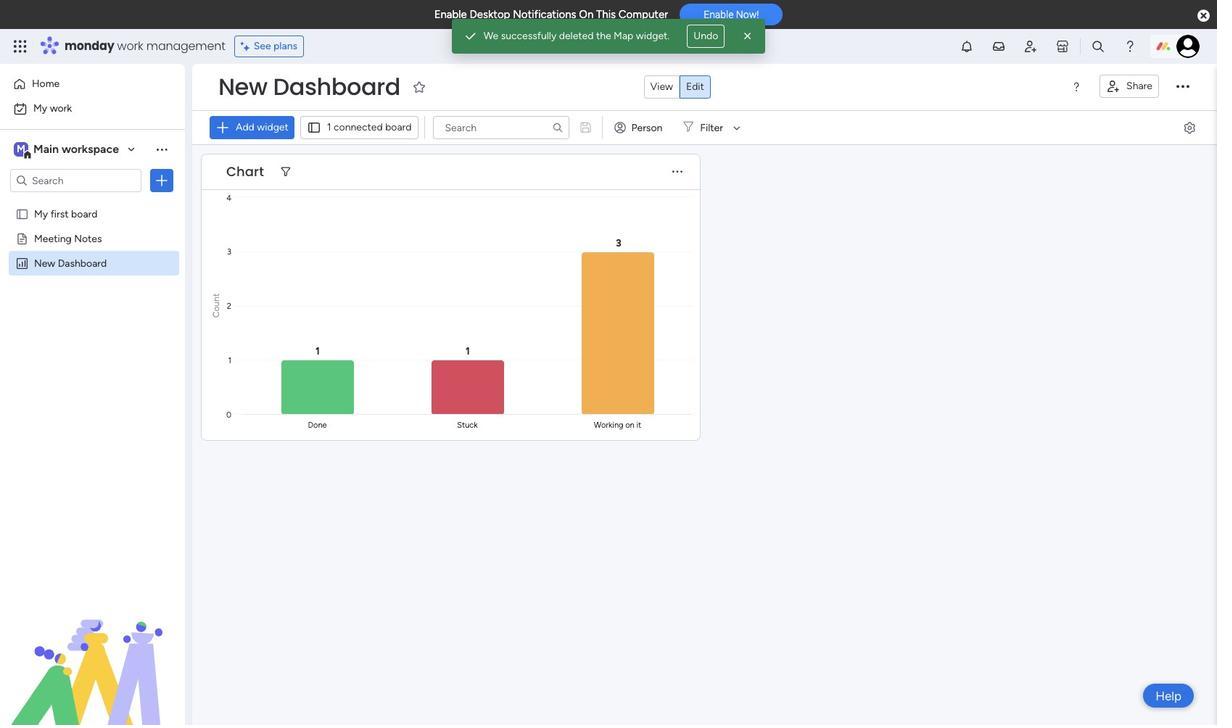 Task type: vqa. For each thing, say whether or not it's contained in the screenshot.
schemes,
no



Task type: describe. For each thing, give the bounding box(es) containing it.
computer
[[619, 8, 669, 21]]

alert containing we successfully deleted the map widget.
[[452, 19, 766, 54]]

see plans button
[[234, 36, 304, 57]]

monday marketplace image
[[1056, 39, 1070, 54]]

dapulse close image
[[1198, 9, 1211, 23]]

widget.
[[636, 30, 670, 42]]

options image
[[155, 173, 169, 188]]

plans
[[274, 40, 298, 52]]

workspace options image
[[155, 142, 169, 157]]

enable now! button
[[680, 4, 783, 26]]

on
[[579, 8, 594, 21]]

New Dashboard field
[[215, 70, 404, 103]]

we
[[484, 30, 499, 42]]

meeting notes
[[34, 232, 102, 245]]

main
[[33, 142, 59, 156]]

add
[[236, 121, 255, 134]]

this
[[597, 8, 616, 21]]

home
[[32, 78, 60, 90]]

my work option
[[9, 97, 176, 120]]

notifications
[[513, 8, 577, 21]]

home link
[[9, 73, 176, 96]]

view
[[651, 81, 673, 93]]

notes
[[74, 232, 102, 245]]

0 horizontal spatial dashboard
[[58, 257, 107, 269]]

help image
[[1123, 39, 1138, 54]]

Search in workspace field
[[30, 172, 121, 189]]

1 vertical spatial new
[[34, 257, 55, 269]]

map
[[614, 30, 634, 42]]

close image
[[741, 29, 756, 44]]

enable for enable desktop notifications on this computer
[[434, 8, 467, 21]]

kendall parks image
[[1177, 35, 1200, 58]]

my for my work
[[33, 102, 47, 115]]

1 connected board
[[327, 121, 412, 134]]

lottie animation image
[[0, 579, 185, 726]]

view button
[[644, 75, 680, 99]]

1
[[327, 121, 331, 134]]

search image
[[552, 122, 564, 134]]

person
[[632, 122, 663, 134]]

now!
[[737, 9, 759, 21]]

meeting
[[34, 232, 72, 245]]

filter button
[[677, 116, 746, 139]]

help button
[[1144, 684, 1195, 708]]

new dashboard banner
[[192, 64, 1218, 145]]

list box containing my first board
[[0, 198, 185, 471]]

my for my first board
[[34, 208, 48, 220]]

help
[[1156, 689, 1182, 704]]

see plans
[[254, 40, 298, 52]]

edit button
[[680, 75, 711, 99]]

invite members image
[[1024, 39, 1039, 54]]

m
[[17, 143, 25, 155]]

undo button
[[687, 25, 725, 48]]

menu image
[[1071, 81, 1083, 93]]

search everything image
[[1092, 39, 1106, 54]]

management
[[146, 38, 225, 54]]

settings image
[[1183, 120, 1198, 135]]

more dots image
[[673, 167, 683, 177]]

we successfully deleted the map widget.
[[484, 30, 670, 42]]

select product image
[[13, 39, 28, 54]]

public board image
[[15, 232, 29, 245]]

monday
[[65, 38, 114, 54]]

lottie animation element
[[0, 579, 185, 726]]

filter
[[701, 122, 724, 134]]



Task type: locate. For each thing, give the bounding box(es) containing it.
0 vertical spatial new
[[218, 70, 268, 103]]

first
[[51, 208, 69, 220]]

0 vertical spatial work
[[117, 38, 143, 54]]

undo
[[694, 30, 719, 42]]

home option
[[9, 73, 176, 96]]

0 vertical spatial my
[[33, 102, 47, 115]]

workspace
[[62, 142, 119, 156]]

1 vertical spatial my
[[34, 208, 48, 220]]

share button
[[1100, 75, 1160, 98]]

enable inside 'button'
[[704, 9, 734, 21]]

0 vertical spatial dashboard
[[273, 70, 401, 103]]

1 horizontal spatial work
[[117, 38, 143, 54]]

option
[[0, 201, 185, 204]]

widget
[[257, 121, 289, 134]]

work right monday
[[117, 38, 143, 54]]

list box
[[0, 198, 185, 471]]

1 horizontal spatial board
[[385, 121, 412, 134]]

more options image
[[1177, 81, 1190, 94]]

my
[[33, 102, 47, 115], [34, 208, 48, 220]]

chart
[[226, 163, 264, 181]]

arrow down image
[[729, 119, 746, 136]]

work down home
[[50, 102, 72, 115]]

Filter dashboard by text search field
[[433, 116, 569, 139]]

main workspace
[[33, 142, 119, 156]]

dashboard
[[273, 70, 401, 103], [58, 257, 107, 269]]

board for my first board
[[71, 208, 98, 220]]

board
[[385, 121, 412, 134], [71, 208, 98, 220]]

new dashboard down meeting notes
[[34, 257, 107, 269]]

person button
[[609, 116, 672, 139]]

enable now!
[[704, 9, 759, 21]]

0 vertical spatial board
[[385, 121, 412, 134]]

add widget
[[236, 121, 289, 134]]

board inside 1 connected board popup button
[[385, 121, 412, 134]]

1 horizontal spatial new
[[218, 70, 268, 103]]

0 horizontal spatial board
[[71, 208, 98, 220]]

0 horizontal spatial new dashboard
[[34, 257, 107, 269]]

1 vertical spatial work
[[50, 102, 72, 115]]

1 vertical spatial dashboard
[[58, 257, 107, 269]]

my inside option
[[33, 102, 47, 115]]

enable for enable now!
[[704, 9, 734, 21]]

monday work management
[[65, 38, 225, 54]]

new dashboard up 1
[[218, 70, 401, 103]]

update feed image
[[992, 39, 1007, 54]]

1 horizontal spatial new dashboard
[[218, 70, 401, 103]]

new dashboard inside banner
[[218, 70, 401, 103]]

new right public dashboard image
[[34, 257, 55, 269]]

see
[[254, 40, 271, 52]]

board right first
[[71, 208, 98, 220]]

work inside my work option
[[50, 102, 72, 115]]

add widget button
[[210, 116, 295, 139]]

1 horizontal spatial enable
[[704, 9, 734, 21]]

Chart field
[[223, 163, 268, 181]]

connected
[[334, 121, 383, 134]]

0 horizontal spatial work
[[50, 102, 72, 115]]

new inside banner
[[218, 70, 268, 103]]

new up add
[[218, 70, 268, 103]]

new dashboard
[[218, 70, 401, 103], [34, 257, 107, 269]]

workspace selection element
[[14, 141, 121, 160]]

0 horizontal spatial enable
[[434, 8, 467, 21]]

work for monday
[[117, 38, 143, 54]]

deleted
[[559, 30, 594, 42]]

enable
[[434, 8, 467, 21], [704, 9, 734, 21]]

share
[[1127, 80, 1153, 92]]

work
[[117, 38, 143, 54], [50, 102, 72, 115]]

new
[[218, 70, 268, 103], [34, 257, 55, 269]]

successfully
[[501, 30, 557, 42]]

0 horizontal spatial new
[[34, 257, 55, 269]]

the
[[596, 30, 612, 42]]

my work link
[[9, 97, 176, 120]]

1 vertical spatial new dashboard
[[34, 257, 107, 269]]

notifications image
[[960, 39, 975, 54]]

1 vertical spatial board
[[71, 208, 98, 220]]

dashboard inside banner
[[273, 70, 401, 103]]

0 vertical spatial new dashboard
[[218, 70, 401, 103]]

desktop
[[470, 8, 511, 21]]

dashboard up 1
[[273, 70, 401, 103]]

enable desktop notifications on this computer
[[434, 8, 669, 21]]

my down home
[[33, 102, 47, 115]]

my work
[[33, 102, 72, 115]]

display modes group
[[644, 75, 711, 99]]

dashboard down notes
[[58, 257, 107, 269]]

edit
[[686, 81, 705, 93]]

my inside list box
[[34, 208, 48, 220]]

public board image
[[15, 207, 29, 221]]

work for my
[[50, 102, 72, 115]]

board right connected
[[385, 121, 412, 134]]

1 horizontal spatial dashboard
[[273, 70, 401, 103]]

alert
[[452, 19, 766, 54]]

my first board
[[34, 208, 98, 220]]

enable up undo
[[704, 9, 734, 21]]

public dashboard image
[[15, 256, 29, 270]]

workspace image
[[14, 142, 28, 157]]

enable left "desktop"
[[434, 8, 467, 21]]

board for 1 connected board
[[385, 121, 412, 134]]

my left first
[[34, 208, 48, 220]]

add to favorites image
[[412, 79, 427, 94]]

None search field
[[433, 116, 569, 139]]

1 connected board button
[[300, 116, 418, 139]]



